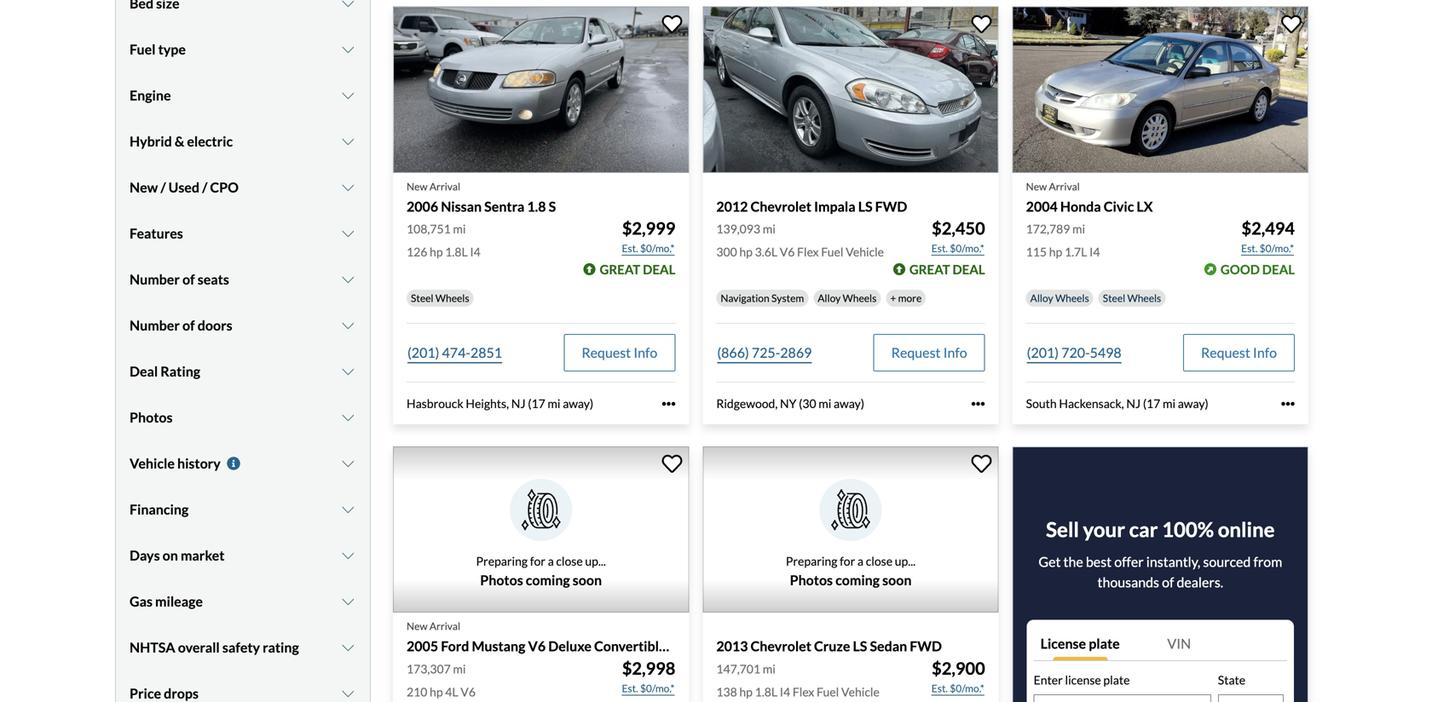 Task type: vqa. For each thing, say whether or not it's contained in the screenshot.
ellipsis h image
yes



Task type: describe. For each thing, give the bounding box(es) containing it.
chevron down image for nhtsa overall safety rating
[[340, 641, 356, 655]]

nhtsa overall safety rating
[[130, 640, 299, 656]]

2 away) from the left
[[834, 397, 865, 411]]

get
[[1039, 554, 1061, 571]]

request for $2,999
[[582, 345, 631, 361]]

convertible
[[594, 638, 666, 655]]

new arrival 2006 nissan sentra 1.8 s
[[407, 180, 556, 215]]

hp inside 147,701 mi 138 hp 1.8l i4 flex fuel vehicle
[[740, 685, 753, 700]]

2012
[[717, 198, 748, 215]]

1 wheels from the left
[[436, 292, 469, 305]]

new / used / cpo
[[130, 179, 239, 196]]

173,307 mi 210 hp 4l v6
[[407, 662, 476, 700]]

2013
[[717, 638, 748, 655]]

chevron down image for new / used / cpo
[[340, 181, 356, 194]]

nhtsa overall safety rating button
[[130, 627, 356, 669]]

impala
[[814, 198, 856, 215]]

100%
[[1162, 518, 1214, 542]]

rwd
[[669, 638, 702, 655]]

plate inside tab
[[1089, 636, 1120, 653]]

2 info from the left
[[944, 345, 968, 361]]

south
[[1026, 397, 1057, 411]]

est. $0/mo.* button for $2,999
[[621, 240, 676, 257]]

sentra
[[484, 198, 525, 215]]

mi right hackensack,
[[1163, 397, 1176, 411]]

$0/mo.* for $2,494
[[1260, 242, 1294, 255]]

number of doors
[[130, 317, 232, 334]]

nj for $2,999
[[511, 397, 526, 411]]

vehicle history
[[130, 455, 221, 472]]

state
[[1218, 673, 1246, 688]]

115
[[1026, 245, 1047, 259]]

engine button
[[130, 74, 356, 117]]

$2,999 est. $0/mo.*
[[622, 218, 676, 255]]

rating
[[161, 363, 200, 380]]

nhtsa
[[130, 640, 175, 656]]

est. for $2,450
[[932, 242, 948, 255]]

2 alloy from the left
[[1031, 292, 1054, 305]]

chevrolet for $2,450
[[751, 198, 812, 215]]

info circle image
[[225, 457, 242, 471]]

1 vertical spatial plate
[[1104, 673, 1130, 688]]

ridgewood, ny (30 mi away)
[[717, 397, 865, 411]]

new for new arrival 2004 honda civic lx
[[1026, 180, 1047, 193]]

2869
[[780, 345, 812, 361]]

new for new arrival 2005 ford mustang v6 deluxe convertible rwd
[[407, 620, 428, 633]]

great for $2,999
[[600, 262, 641, 277]]

vehicle for $2,900
[[842, 685, 880, 700]]

hasbrouck heights, nj (17 mi away)
[[407, 397, 594, 411]]

v6 for $2,450
[[780, 245, 795, 259]]

2 alloy wheels from the left
[[1031, 292, 1090, 305]]

chevron down image for hybrid & electric
[[340, 135, 356, 148]]

mi inside the 172,789 mi 115 hp 1.7l i4
[[1073, 222, 1086, 236]]

request info button for $2,999
[[564, 334, 676, 372]]

ellipsis h image for $2,999
[[662, 397, 676, 411]]

photos button
[[130, 397, 356, 439]]

$2,900 est. $0/mo.*
[[932, 659, 985, 695]]

$2,450 est. $0/mo.*
[[932, 218, 985, 255]]

mi right (30
[[819, 397, 832, 411]]

sell
[[1046, 518, 1079, 542]]

deal
[[130, 363, 158, 380]]

2004 honda civic lx sedan front-wheel drive automatic image
[[1013, 7, 1309, 173]]

3 wheels from the left
[[1056, 292, 1090, 305]]

(866) 725-2869 button
[[717, 334, 813, 372]]

173,307
[[407, 662, 451, 677]]

chevron down image for price drops
[[340, 687, 356, 701]]

flex for $2,450
[[797, 245, 819, 259]]

2 request from the left
[[892, 345, 941, 361]]

ls for $2,900
[[853, 638, 868, 655]]

number for number of doors
[[130, 317, 180, 334]]

mi inside 139,093 mi 300 hp 3.6l v6 flex fuel vehicle
[[763, 222, 776, 236]]

navigation system
[[721, 292, 804, 305]]

rating
[[263, 640, 299, 656]]

good deal
[[1221, 262, 1295, 277]]

fuel type
[[130, 41, 186, 58]]

$0/mo.* for $2,999
[[640, 242, 675, 255]]

from
[[1254, 554, 1283, 571]]

108,751 mi 126 hp 1.8l i4
[[407, 222, 481, 259]]

est. inside "$2,900 est. $0/mo.*"
[[932, 682, 948, 695]]

vin tab
[[1161, 627, 1288, 661]]

enter license plate
[[1034, 673, 1130, 688]]

new arrival 2005 ford mustang v6 deluxe convertible rwd
[[407, 620, 702, 655]]

2851
[[471, 345, 502, 361]]

system
[[772, 292, 804, 305]]

enter
[[1034, 673, 1063, 688]]

&
[[175, 133, 184, 150]]

(201) 474-2851 button
[[407, 334, 503, 372]]

ellipsis h image for $2,494
[[1282, 397, 1295, 411]]

civic
[[1104, 198, 1134, 215]]

new / used / cpo button
[[130, 166, 356, 209]]

nj for $2,494
[[1127, 397, 1141, 411]]

3.6l
[[755, 245, 778, 259]]

est. inside $2,998 est. $0/mo.*
[[622, 682, 638, 695]]

vin
[[1168, 636, 1191, 653]]

+
[[890, 292, 896, 305]]

ny
[[780, 397, 797, 411]]

$2,494
[[1242, 218, 1295, 239]]

request info for $2,999
[[582, 345, 658, 361]]

1 steel from the left
[[411, 292, 434, 305]]

chevron down image for engine
[[340, 89, 356, 102]]

chevron down image for photos
[[340, 411, 356, 425]]

info for $2,494
[[1253, 345, 1277, 361]]

i4 inside 147,701 mi 138 hp 1.8l i4 flex fuel vehicle
[[780, 685, 791, 700]]

arrival for $2,999
[[430, 180, 461, 193]]

147,701 mi 138 hp 1.8l i4 flex fuel vehicle
[[717, 662, 880, 700]]

vehicle photo unavailable image for 2013 chevrolet cruze ls sedan fwd
[[703, 447, 999, 613]]

hp for $2,999
[[430, 245, 443, 259]]

car
[[1130, 518, 1158, 542]]

hasbrouck
[[407, 397, 464, 411]]

2 steel from the left
[[1103, 292, 1126, 305]]

mustang
[[472, 638, 526, 655]]

arrival inside new arrival 2005 ford mustang v6 deluxe convertible rwd
[[430, 620, 461, 633]]

1.7l
[[1065, 245, 1088, 259]]

$2,450
[[932, 218, 985, 239]]

2004
[[1026, 198, 1058, 215]]

overall
[[178, 640, 220, 656]]

drops
[[164, 686, 199, 702]]

request info for $2,494
[[1201, 345, 1277, 361]]

300
[[717, 245, 737, 259]]

fuel type button
[[130, 28, 356, 71]]

away) for $2,494
[[1178, 397, 1209, 411]]

s
[[549, 198, 556, 215]]

good
[[1221, 262, 1260, 277]]

of inside get the best offer instantly, sourced from thousands of dealers.
[[1162, 574, 1175, 591]]

$2,999
[[622, 218, 676, 239]]

1.8l for $2,999
[[445, 245, 468, 259]]

navigation
[[721, 292, 770, 305]]

get the best offer instantly, sourced from thousands of dealers.
[[1039, 554, 1283, 591]]

price drops button
[[130, 673, 356, 703]]

1.8l for $2,900
[[755, 685, 778, 700]]

2 steel wheels from the left
[[1103, 292, 1162, 305]]

deal for $2,494
[[1263, 262, 1295, 277]]

away) for $2,999
[[563, 397, 594, 411]]

photos
[[130, 409, 173, 426]]

ellipsis h image
[[972, 397, 985, 411]]

chevrolet for $2,900
[[751, 638, 812, 655]]

hybrid & electric
[[130, 133, 233, 150]]

features button
[[130, 212, 356, 255]]

139,093 mi 300 hp 3.6l v6 flex fuel vehicle
[[717, 222, 884, 259]]

request info button for $2,494
[[1184, 334, 1295, 372]]

deal for $2,999
[[643, 262, 676, 277]]

v6 for $2,998
[[461, 685, 476, 700]]

(201) for $2,999
[[408, 345, 440, 361]]

license
[[1065, 673, 1101, 688]]

hybrid & electric button
[[130, 120, 356, 163]]

chevron down image for days on market
[[340, 549, 356, 563]]

on
[[163, 547, 178, 564]]

hp for $2,494
[[1049, 245, 1063, 259]]

request for $2,494
[[1201, 345, 1251, 361]]

chevron down image for deal rating
[[340, 365, 356, 379]]

chevron down image for financing
[[340, 503, 356, 517]]

2005
[[407, 638, 438, 655]]

mileage
[[155, 594, 203, 610]]

number for number of seats
[[130, 271, 180, 288]]

days
[[130, 547, 160, 564]]

of for seats
[[182, 271, 195, 288]]

est. $0/mo.* button down $2,900 on the right of page
[[931, 680, 985, 697]]

vehicle for $2,450
[[846, 245, 884, 259]]



Task type: locate. For each thing, give the bounding box(es) containing it.
1 away) from the left
[[563, 397, 594, 411]]

chevron down image inside hybrid & electric dropdown button
[[340, 135, 356, 148]]

south hackensack, nj (17 mi away)
[[1026, 397, 1209, 411]]

chevron down image inside "fuel type" dropdown button
[[340, 43, 356, 56]]

financing
[[130, 501, 189, 518]]

1 horizontal spatial alloy wheels
[[1031, 292, 1090, 305]]

3 request from the left
[[1201, 345, 1251, 361]]

arrival inside new arrival 2004 honda civic lx
[[1049, 180, 1080, 193]]

of left doors
[[182, 317, 195, 334]]

6 chevron down image from the top
[[340, 411, 356, 425]]

0 vertical spatial fuel
[[130, 41, 156, 58]]

chevron down image inside 'number of doors' dropdown button
[[340, 319, 356, 333]]

$0/mo.* down $2,450
[[950, 242, 985, 255]]

flex inside 147,701 mi 138 hp 1.8l i4 flex fuel vehicle
[[793, 685, 815, 700]]

est.
[[622, 242, 638, 255], [932, 242, 948, 255], [1242, 242, 1258, 255], [622, 682, 638, 695], [932, 682, 948, 695]]

1 info from the left
[[634, 345, 658, 361]]

hp inside the 172,789 mi 115 hp 1.7l i4
[[1049, 245, 1063, 259]]

(201) left 720- on the right of the page
[[1027, 345, 1059, 361]]

chevron down image for number of seats
[[340, 273, 356, 287]]

0 vertical spatial flex
[[797, 245, 819, 259]]

your
[[1083, 518, 1126, 542]]

number inside dropdown button
[[130, 271, 180, 288]]

1 great deal from the left
[[600, 262, 676, 277]]

the
[[1064, 554, 1084, 571]]

1 horizontal spatial away)
[[834, 397, 865, 411]]

est. inside $2,494 est. $0/mo.*
[[1242, 242, 1258, 255]]

$0/mo.* inside $2,999 est. $0/mo.*
[[640, 242, 675, 255]]

1 / from the left
[[161, 179, 166, 196]]

1 chevron down image from the top
[[340, 43, 356, 56]]

i4 for $2,999
[[470, 245, 481, 259]]

mi right "heights,"
[[548, 397, 561, 411]]

3 chevron down image from the top
[[340, 181, 356, 194]]

engine
[[130, 87, 171, 104]]

1 horizontal spatial v6
[[528, 638, 546, 655]]

0 horizontal spatial (17
[[528, 397, 546, 411]]

est. up good deal on the top of the page
[[1242, 242, 1258, 255]]

fuel inside 139,093 mi 300 hp 3.6l v6 flex fuel vehicle
[[821, 245, 844, 259]]

3 away) from the left
[[1178, 397, 1209, 411]]

(17 for $2,999
[[528, 397, 546, 411]]

0 horizontal spatial alloy
[[818, 292, 841, 305]]

flex right 3.6l
[[797, 245, 819, 259]]

2 horizontal spatial deal
[[1263, 262, 1295, 277]]

1 horizontal spatial info
[[944, 345, 968, 361]]

mi
[[453, 222, 466, 236], [763, 222, 776, 236], [1073, 222, 1086, 236], [548, 397, 561, 411], [819, 397, 832, 411], [1163, 397, 1176, 411], [453, 662, 466, 677], [763, 662, 776, 677]]

honda
[[1061, 198, 1101, 215]]

away)
[[563, 397, 594, 411], [834, 397, 865, 411], [1178, 397, 1209, 411]]

new inside new arrival 2005 ford mustang v6 deluxe convertible rwd
[[407, 620, 428, 633]]

$0/mo.* inside $2,494 est. $0/mo.*
[[1260, 242, 1294, 255]]

$2,900
[[932, 659, 985, 679]]

best
[[1086, 554, 1112, 571]]

ford
[[441, 638, 469, 655]]

/ left the 'used'
[[161, 179, 166, 196]]

i4 right 138
[[780, 685, 791, 700]]

of down instantly,
[[1162, 574, 1175, 591]]

$2,998 est. $0/mo.*
[[622, 659, 676, 695]]

fuel inside dropdown button
[[130, 41, 156, 58]]

plate right license
[[1089, 636, 1120, 653]]

1 horizontal spatial (201)
[[1027, 345, 1059, 361]]

flex
[[797, 245, 819, 259], [793, 685, 815, 700]]

alloy wheels left +
[[818, 292, 877, 305]]

deal down $2,999 est. $0/mo.*
[[643, 262, 676, 277]]

chevron down image inside deal rating dropdown button
[[340, 365, 356, 379]]

of
[[182, 271, 195, 288], [182, 317, 195, 334], [1162, 574, 1175, 591]]

147,701
[[717, 662, 761, 677]]

ls for $2,450
[[858, 198, 873, 215]]

0 horizontal spatial v6
[[461, 685, 476, 700]]

wheels
[[436, 292, 469, 305], [843, 292, 877, 305], [1056, 292, 1090, 305], [1128, 292, 1162, 305]]

ls right cruze
[[853, 638, 868, 655]]

1 horizontal spatial nj
[[1127, 397, 1141, 411]]

new
[[130, 179, 158, 196], [407, 180, 428, 193], [1026, 180, 1047, 193], [407, 620, 428, 633]]

2 / from the left
[[202, 179, 207, 196]]

1 vertical spatial chevrolet
[[751, 638, 812, 655]]

0 vertical spatial number
[[130, 271, 180, 288]]

chevron down image inside nhtsa overall safety rating dropdown button
[[340, 641, 356, 655]]

number of seats button
[[130, 258, 356, 301]]

est. for $2,494
[[1242, 242, 1258, 255]]

steel
[[411, 292, 434, 305], [1103, 292, 1126, 305]]

0 horizontal spatial /
[[161, 179, 166, 196]]

1 horizontal spatial ellipsis h image
[[1282, 397, 1295, 411]]

8 chevron down image from the top
[[340, 687, 356, 701]]

2 vertical spatial fuel
[[817, 685, 839, 700]]

vehicle inside 147,701 mi 138 hp 1.8l i4 flex fuel vehicle
[[842, 685, 880, 700]]

1 alloy wheels from the left
[[818, 292, 877, 305]]

nj right hackensack,
[[1127, 397, 1141, 411]]

1.8l down 108,751
[[445, 245, 468, 259]]

license plate tab
[[1034, 627, 1161, 661]]

steel wheels down 126
[[411, 292, 469, 305]]

est. $0/mo.* button down $2,998
[[621, 680, 676, 697]]

i4 inside 108,751 mi 126 hp 1.8l i4
[[470, 245, 481, 259]]

1 ellipsis h image from the left
[[662, 397, 676, 411]]

new for new arrival 2006 nissan sentra 1.8 s
[[407, 180, 428, 193]]

6 chevron down image from the top
[[340, 503, 356, 517]]

steel down 126
[[411, 292, 434, 305]]

est. $0/mo.* button for $2,450
[[931, 240, 985, 257]]

0 horizontal spatial info
[[634, 345, 658, 361]]

chevron down image inside photos dropdown button
[[340, 411, 356, 425]]

1 horizontal spatial steel
[[1103, 292, 1126, 305]]

2012 chevrolet impala ls fwd
[[717, 198, 908, 215]]

new up 2005
[[407, 620, 428, 633]]

1 vertical spatial number
[[130, 317, 180, 334]]

est. inside $2,999 est. $0/mo.*
[[622, 242, 638, 255]]

4 chevron down image from the top
[[340, 365, 356, 379]]

3 request info from the left
[[1201, 345, 1277, 361]]

fwd right impala
[[875, 198, 908, 215]]

mi right '147,701'
[[763, 662, 776, 677]]

1 horizontal spatial request info button
[[874, 334, 985, 372]]

(201) inside "button"
[[1027, 345, 1059, 361]]

1 deal from the left
[[643, 262, 676, 277]]

2 request info from the left
[[892, 345, 968, 361]]

2 horizontal spatial i4
[[1090, 245, 1100, 259]]

3 chevron down image from the top
[[340, 227, 356, 240]]

i4 for $2,494
[[1090, 245, 1100, 259]]

offer
[[1115, 554, 1144, 571]]

arrival
[[430, 180, 461, 193], [1049, 180, 1080, 193], [430, 620, 461, 633]]

days on market
[[130, 547, 225, 564]]

(866)
[[717, 345, 749, 361]]

172,789
[[1026, 222, 1070, 236]]

ellipsis h image
[[662, 397, 676, 411], [1282, 397, 1295, 411]]

$0/mo.* down $2,900 on the right of page
[[950, 682, 985, 695]]

2 horizontal spatial info
[[1253, 345, 1277, 361]]

1 vertical spatial flex
[[793, 685, 815, 700]]

(866) 725-2869
[[717, 345, 812, 361]]

fuel down 2013 chevrolet cruze ls sedan fwd on the right
[[817, 685, 839, 700]]

license
[[1041, 636, 1086, 653]]

(201)
[[408, 345, 440, 361], [1027, 345, 1059, 361]]

1 great from the left
[[600, 262, 641, 277]]

number down features at the top of page
[[130, 271, 180, 288]]

2 request info button from the left
[[874, 334, 985, 372]]

2 wheels from the left
[[843, 292, 877, 305]]

of inside dropdown button
[[182, 271, 195, 288]]

great deal
[[600, 262, 676, 277], [910, 262, 985, 277]]

1 request info button from the left
[[564, 334, 676, 372]]

(201) left the 474-
[[408, 345, 440, 361]]

new inside new arrival 2006 nissan sentra 1.8 s
[[407, 180, 428, 193]]

fuel left type
[[130, 41, 156, 58]]

hp right 126
[[430, 245, 443, 259]]

i4 down nissan
[[470, 245, 481, 259]]

0 vertical spatial v6
[[780, 245, 795, 259]]

mi down honda
[[1073, 222, 1086, 236]]

0 vertical spatial ls
[[858, 198, 873, 215]]

plate up enter license plate 'field'
[[1104, 673, 1130, 688]]

0 horizontal spatial request
[[582, 345, 631, 361]]

hp right 138
[[740, 685, 753, 700]]

chevron down image for number of doors
[[340, 319, 356, 333]]

hp inside 173,307 mi 210 hp 4l v6
[[430, 685, 443, 700]]

0 vertical spatial of
[[182, 271, 195, 288]]

chevron down image inside number of seats dropdown button
[[340, 273, 356, 287]]

alloy down 115
[[1031, 292, 1054, 305]]

flex inside 139,093 mi 300 hp 3.6l v6 flex fuel vehicle
[[797, 245, 819, 259]]

/ left the cpo
[[202, 179, 207, 196]]

arrival up nissan
[[430, 180, 461, 193]]

fuel for $2,450
[[821, 245, 844, 259]]

1 request from the left
[[582, 345, 631, 361]]

new up 2004 at right
[[1026, 180, 1047, 193]]

i4 inside the 172,789 mi 115 hp 1.7l i4
[[1090, 245, 1100, 259]]

deal down $2,450 est. $0/mo.*
[[953, 262, 985, 277]]

alloy right system
[[818, 292, 841, 305]]

est. for $2,999
[[622, 242, 638, 255]]

arrival up ford
[[430, 620, 461, 633]]

mi up 3.6l
[[763, 222, 776, 236]]

est. $0/mo.* button down $2,494
[[1241, 240, 1295, 257]]

8 chevron down image from the top
[[340, 641, 356, 655]]

chevron down image inside the features dropdown button
[[340, 227, 356, 240]]

great deal for $2,999
[[600, 262, 676, 277]]

steel up 5498
[[1103, 292, 1126, 305]]

2 vertical spatial v6
[[461, 685, 476, 700]]

0 horizontal spatial deal
[[643, 262, 676, 277]]

0 horizontal spatial ellipsis h image
[[662, 397, 676, 411]]

chevron down image inside engine "dropdown button"
[[340, 89, 356, 102]]

arrival inside new arrival 2006 nissan sentra 1.8 s
[[430, 180, 461, 193]]

gas
[[130, 594, 153, 610]]

$0/mo.* inside "$2,900 est. $0/mo.*"
[[950, 682, 985, 695]]

(17 right "heights,"
[[528, 397, 546, 411]]

126
[[407, 245, 428, 259]]

chevron down image for features
[[340, 227, 356, 240]]

0 horizontal spatial vehicle photo unavailable image
[[393, 447, 689, 613]]

(17 for $2,494
[[1143, 397, 1161, 411]]

(201) 474-2851
[[408, 345, 502, 361]]

vehicle photo unavailable image for new arrival
[[393, 447, 689, 613]]

1 horizontal spatial fwd
[[910, 638, 942, 655]]

7 chevron down image from the top
[[340, 549, 356, 563]]

thousands
[[1098, 574, 1160, 591]]

$0/mo.* inside $2,450 est. $0/mo.*
[[950, 242, 985, 255]]

1 horizontal spatial great
[[910, 262, 950, 277]]

5 chevron down image from the top
[[340, 319, 356, 333]]

new inside new arrival 2004 honda civic lx
[[1026, 180, 1047, 193]]

chevrolet up 139,093 mi 300 hp 3.6l v6 flex fuel vehicle
[[751, 198, 812, 215]]

silver 2006 nissan sentra 1.8 s sedan front-wheel drive 4-speed automatic image
[[393, 7, 689, 173]]

2 horizontal spatial request info button
[[1184, 334, 1295, 372]]

1 vertical spatial 1.8l
[[755, 685, 778, 700]]

deal for $2,450
[[953, 262, 985, 277]]

great for $2,450
[[910, 262, 950, 277]]

2 great deal from the left
[[910, 262, 985, 277]]

number up deal rating
[[130, 317, 180, 334]]

of left seats
[[182, 271, 195, 288]]

1 vehicle photo unavailable image from the left
[[393, 447, 689, 613]]

1 nj from the left
[[511, 397, 526, 411]]

v6 left deluxe
[[528, 638, 546, 655]]

Enter license plate field
[[1035, 696, 1211, 703]]

$0/mo.* inside $2,998 est. $0/mo.*
[[640, 682, 675, 695]]

1 horizontal spatial steel wheels
[[1103, 292, 1162, 305]]

vehicle inside dropdown button
[[130, 455, 175, 472]]

info for $2,999
[[634, 345, 658, 361]]

$0/mo.* down $2,998
[[640, 682, 675, 695]]

$0/mo.*
[[640, 242, 675, 255], [950, 242, 985, 255], [1260, 242, 1294, 255], [640, 682, 675, 695], [950, 682, 985, 695]]

1 steel wheels from the left
[[411, 292, 469, 305]]

chevron down image for gas mileage
[[340, 595, 356, 609]]

lx
[[1137, 198, 1153, 215]]

1 horizontal spatial alloy
[[1031, 292, 1054, 305]]

1 vertical spatial vehicle
[[130, 455, 175, 472]]

3 info from the left
[[1253, 345, 1277, 361]]

0 vertical spatial chevrolet
[[751, 198, 812, 215]]

2 vertical spatial vehicle
[[842, 685, 880, 700]]

725-
[[752, 345, 780, 361]]

0 horizontal spatial great
[[600, 262, 641, 277]]

1.8l down '147,701'
[[755, 685, 778, 700]]

139,093
[[717, 222, 761, 236]]

4 chevron down image from the top
[[340, 273, 356, 287]]

i4 right 1.7l
[[1090, 245, 1100, 259]]

great deal for $2,450
[[910, 262, 985, 277]]

$2,998
[[622, 659, 676, 679]]

number of doors button
[[130, 304, 356, 347]]

2 (201) from the left
[[1027, 345, 1059, 361]]

2 number from the top
[[130, 317, 180, 334]]

2 chevron down image from the top
[[340, 135, 356, 148]]

4 wheels from the left
[[1128, 292, 1162, 305]]

0 horizontal spatial i4
[[470, 245, 481, 259]]

1.8l inside 147,701 mi 138 hp 1.8l i4 flex fuel vehicle
[[755, 685, 778, 700]]

vehicle photo unavailable image
[[393, 447, 689, 613], [703, 447, 999, 613]]

nj
[[511, 397, 526, 411], [1127, 397, 1141, 411]]

chevron down image inside gas mileage dropdown button
[[340, 595, 356, 609]]

2 ellipsis h image from the left
[[1282, 397, 1295, 411]]

price
[[130, 686, 161, 702]]

0 horizontal spatial request info
[[582, 345, 658, 361]]

fuel down impala
[[821, 245, 844, 259]]

0 horizontal spatial steel wheels
[[411, 292, 469, 305]]

alloy wheels down 1.7l
[[1031, 292, 1090, 305]]

3 deal from the left
[[1263, 262, 1295, 277]]

1 alloy from the left
[[818, 292, 841, 305]]

mi down nissan
[[453, 222, 466, 236]]

$0/mo.* for $2,450
[[950, 242, 985, 255]]

(201) for $2,494
[[1027, 345, 1059, 361]]

0 vertical spatial plate
[[1089, 636, 1120, 653]]

market
[[181, 547, 225, 564]]

new for new / used / cpo
[[130, 179, 158, 196]]

chevron down image
[[340, 43, 356, 56], [340, 89, 356, 102], [340, 227, 356, 240], [340, 365, 356, 379], [340, 457, 356, 471], [340, 503, 356, 517], [340, 595, 356, 609], [340, 687, 356, 701]]

silver 2012 chevrolet impala ls fwd sedan front-wheel drive 6-speed automatic image
[[703, 7, 999, 173]]

steel wheels
[[411, 292, 469, 305], [1103, 292, 1162, 305]]

tab list containing license plate
[[1034, 627, 1288, 661]]

v6 inside new arrival 2005 ford mustang v6 deluxe convertible rwd
[[528, 638, 546, 655]]

vehicle inside 139,093 mi 300 hp 3.6l v6 flex fuel vehicle
[[846, 245, 884, 259]]

0 vertical spatial 1.8l
[[445, 245, 468, 259]]

est. down $2,998
[[622, 682, 638, 695]]

chevron down image inside new / used / cpo dropdown button
[[340, 181, 356, 194]]

seats
[[198, 271, 229, 288]]

2 vertical spatial of
[[1162, 574, 1175, 591]]

great deal down $2,450 est. $0/mo.*
[[910, 262, 985, 277]]

1 horizontal spatial /
[[202, 179, 207, 196]]

1 (201) from the left
[[408, 345, 440, 361]]

v6 right 3.6l
[[780, 245, 795, 259]]

0 horizontal spatial 1.8l
[[445, 245, 468, 259]]

3 request info button from the left
[[1184, 334, 1295, 372]]

est. $0/mo.* button down the "$2,999"
[[621, 240, 676, 257]]

fwd
[[875, 198, 908, 215], [910, 638, 942, 655]]

plate
[[1089, 636, 1120, 653], [1104, 673, 1130, 688]]

2 nj from the left
[[1127, 397, 1141, 411]]

sedan
[[870, 638, 907, 655]]

chevron down image inside price drops "dropdown button"
[[340, 687, 356, 701]]

1 horizontal spatial request info
[[892, 345, 968, 361]]

est. down the "$2,999"
[[622, 242, 638, 255]]

0 horizontal spatial fwd
[[875, 198, 908, 215]]

great up more
[[910, 262, 950, 277]]

2 vehicle photo unavailable image from the left
[[703, 447, 999, 613]]

new left the 'used'
[[130, 179, 158, 196]]

great down $2,999 est. $0/mo.*
[[600, 262, 641, 277]]

chevrolet up 147,701 mi 138 hp 1.8l i4 flex fuel vehicle
[[751, 638, 812, 655]]

great deal down $2,999 est. $0/mo.*
[[600, 262, 676, 277]]

1 vertical spatial ls
[[853, 638, 868, 655]]

(201) inside button
[[408, 345, 440, 361]]

0 vertical spatial fwd
[[875, 198, 908, 215]]

new inside new / used / cpo dropdown button
[[130, 179, 158, 196]]

0 horizontal spatial steel
[[411, 292, 434, 305]]

+ more
[[890, 292, 922, 305]]

great
[[600, 262, 641, 277], [910, 262, 950, 277]]

vehicle down photos
[[130, 455, 175, 472]]

5 chevron down image from the top
[[340, 457, 356, 471]]

est. $0/mo.* button down $2,450
[[931, 240, 985, 257]]

5498
[[1090, 345, 1122, 361]]

chevron down image inside "financing" dropdown button
[[340, 503, 356, 517]]

v6 inside 173,307 mi 210 hp 4l v6
[[461, 685, 476, 700]]

1 horizontal spatial request
[[892, 345, 941, 361]]

0 horizontal spatial (201)
[[408, 345, 440, 361]]

210
[[407, 685, 428, 700]]

mi inside 108,751 mi 126 hp 1.8l i4
[[453, 222, 466, 236]]

$0/mo.* down $2,494
[[1260, 242, 1294, 255]]

arrival for $2,494
[[1049, 180, 1080, 193]]

1 vertical spatial v6
[[528, 638, 546, 655]]

2 chevrolet from the top
[[751, 638, 812, 655]]

1 request info from the left
[[582, 345, 658, 361]]

hp for $2,450
[[740, 245, 753, 259]]

1 horizontal spatial (17
[[1143, 397, 1161, 411]]

est. inside $2,450 est. $0/mo.*
[[932, 242, 948, 255]]

0 vertical spatial vehicle
[[846, 245, 884, 259]]

flex for $2,900
[[793, 685, 815, 700]]

fuel
[[130, 41, 156, 58], [821, 245, 844, 259], [817, 685, 839, 700]]

info
[[634, 345, 658, 361], [944, 345, 968, 361], [1253, 345, 1277, 361]]

number inside dropdown button
[[130, 317, 180, 334]]

(30
[[799, 397, 817, 411]]

gas mileage
[[130, 594, 203, 610]]

sourced
[[1204, 554, 1251, 571]]

1 (17 from the left
[[528, 397, 546, 411]]

2 great from the left
[[910, 262, 950, 277]]

1 vertical spatial fuel
[[821, 245, 844, 259]]

deal rating button
[[130, 350, 356, 393]]

1 horizontal spatial i4
[[780, 685, 791, 700]]

1 horizontal spatial deal
[[953, 262, 985, 277]]

0 horizontal spatial alloy wheels
[[818, 292, 877, 305]]

fuel for $2,900
[[817, 685, 839, 700]]

1 horizontal spatial 1.8l
[[755, 685, 778, 700]]

2 horizontal spatial request info
[[1201, 345, 1277, 361]]

deal down $2,494 est. $0/mo.*
[[1263, 262, 1295, 277]]

tab list
[[1034, 627, 1288, 661]]

hp inside 108,751 mi 126 hp 1.8l i4
[[430, 245, 443, 259]]

vehicle down impala
[[846, 245, 884, 259]]

v6 inside 139,093 mi 300 hp 3.6l v6 flex fuel vehicle
[[780, 245, 795, 259]]

cruze
[[814, 638, 851, 655]]

2 (17 from the left
[[1143, 397, 1161, 411]]

hp inside 139,093 mi 300 hp 3.6l v6 flex fuel vehicle
[[740, 245, 753, 259]]

1.8
[[527, 198, 546, 215]]

new up 2006
[[407, 180, 428, 193]]

safety
[[222, 640, 260, 656]]

chevron down image for fuel type
[[340, 43, 356, 56]]

fwd right sedan
[[910, 638, 942, 655]]

est. down $2,900 on the right of page
[[932, 682, 948, 695]]

arrival up honda
[[1049, 180, 1080, 193]]

1 chevrolet from the top
[[751, 198, 812, 215]]

$2,494 est. $0/mo.*
[[1242, 218, 1295, 255]]

mi inside 173,307 mi 210 hp 4l v6
[[453, 662, 466, 677]]

vehicle down sedan
[[842, 685, 880, 700]]

number of seats
[[130, 271, 229, 288]]

(17 right hackensack,
[[1143, 397, 1161, 411]]

1 horizontal spatial vehicle photo unavailable image
[[703, 447, 999, 613]]

nj right "heights,"
[[511, 397, 526, 411]]

v6 right 4l on the left of the page
[[461, 685, 476, 700]]

request
[[582, 345, 631, 361], [892, 345, 941, 361], [1201, 345, 1251, 361]]

0 horizontal spatial request info button
[[564, 334, 676, 372]]

/
[[161, 179, 166, 196], [202, 179, 207, 196]]

chevron down image inside the days on market dropdown button
[[340, 549, 356, 563]]

cpo
[[210, 179, 239, 196]]

hp right 115
[[1049, 245, 1063, 259]]

0 horizontal spatial away)
[[563, 397, 594, 411]]

fuel inside 147,701 mi 138 hp 1.8l i4 flex fuel vehicle
[[817, 685, 839, 700]]

steel wheels up 5498
[[1103, 292, 1162, 305]]

0 horizontal spatial nj
[[511, 397, 526, 411]]

2006
[[407, 198, 438, 215]]

2 horizontal spatial v6
[[780, 245, 795, 259]]

1 number from the top
[[130, 271, 180, 288]]

mi inside 147,701 mi 138 hp 1.8l i4 flex fuel vehicle
[[763, 662, 776, 677]]

flex down 2013 chevrolet cruze ls sedan fwd on the right
[[793, 685, 815, 700]]

ls right impala
[[858, 198, 873, 215]]

ls
[[858, 198, 873, 215], [853, 638, 868, 655]]

hp left 4l on the left of the page
[[430, 685, 443, 700]]

0 horizontal spatial great deal
[[600, 262, 676, 277]]

chevron down image
[[340, 0, 356, 10], [340, 135, 356, 148], [340, 181, 356, 194], [340, 273, 356, 287], [340, 319, 356, 333], [340, 411, 356, 425], [340, 549, 356, 563], [340, 641, 356, 655]]

1 vertical spatial of
[[182, 317, 195, 334]]

1.8l inside 108,751 mi 126 hp 1.8l i4
[[445, 245, 468, 259]]

2 horizontal spatial away)
[[1178, 397, 1209, 411]]

2 deal from the left
[[953, 262, 985, 277]]

1 chevron down image from the top
[[340, 0, 356, 10]]

hp right 300
[[740, 245, 753, 259]]

mi down ford
[[453, 662, 466, 677]]

of for doors
[[182, 317, 195, 334]]

7 chevron down image from the top
[[340, 595, 356, 609]]

est. down $2,450
[[932, 242, 948, 255]]

2 chevron down image from the top
[[340, 89, 356, 102]]

1 horizontal spatial great deal
[[910, 262, 985, 277]]

2 horizontal spatial request
[[1201, 345, 1251, 361]]

$0/mo.* down the "$2,999"
[[640, 242, 675, 255]]

est. $0/mo.* button for $2,494
[[1241, 240, 1295, 257]]

new arrival 2004 honda civic lx
[[1026, 180, 1153, 215]]

4l
[[445, 685, 458, 700]]

1 vertical spatial fwd
[[910, 638, 942, 655]]

of inside dropdown button
[[182, 317, 195, 334]]



